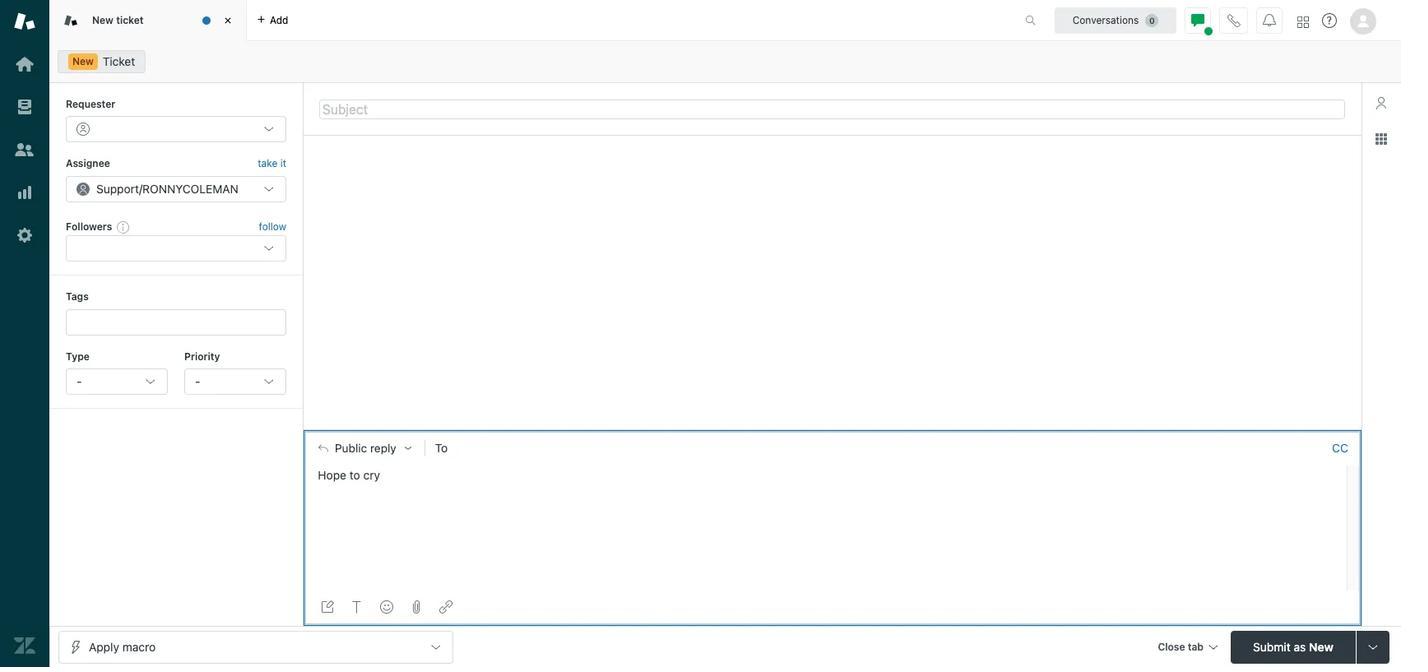 Task type: locate. For each thing, give the bounding box(es) containing it.
get help image
[[1323, 13, 1338, 28]]

support
[[96, 182, 139, 196]]

1 horizontal spatial - button
[[184, 369, 286, 395]]

main element
[[0, 0, 49, 668]]

None field
[[458, 440, 1326, 457]]

- button down type
[[66, 369, 168, 395]]

close tab button
[[1151, 631, 1225, 666]]

public
[[335, 442, 367, 455]]

priority
[[184, 350, 220, 363]]

public reply
[[335, 442, 397, 455]]

reporting image
[[14, 182, 35, 203]]

new left 'ticket'
[[92, 14, 114, 26]]

1 - from the left
[[77, 374, 82, 388]]

public reply button
[[304, 431, 425, 466]]

0 horizontal spatial - button
[[66, 369, 168, 395]]

info on adding followers image
[[117, 221, 130, 234]]

new left ticket
[[72, 55, 94, 67]]

follow button
[[259, 220, 286, 235]]

1 vertical spatial new
[[72, 55, 94, 67]]

-
[[77, 374, 82, 388], [195, 374, 200, 388]]

take it button
[[258, 156, 286, 173]]

new ticket tab
[[49, 0, 247, 41]]

2 - button from the left
[[184, 369, 286, 395]]

0 horizontal spatial -
[[77, 374, 82, 388]]

new inside secondary element
[[72, 55, 94, 67]]

- button
[[66, 369, 168, 395], [184, 369, 286, 395]]

reply
[[370, 442, 397, 455]]

button displays agent's chat status as online. image
[[1192, 14, 1205, 27]]

0 vertical spatial new
[[92, 14, 114, 26]]

add button
[[247, 0, 298, 40]]

- down type
[[77, 374, 82, 388]]

- button for type
[[66, 369, 168, 395]]

support / ronnycoleman
[[96, 182, 239, 196]]

tags element
[[66, 309, 286, 335]]

take
[[258, 158, 278, 170]]

take it
[[258, 158, 286, 170]]

minimize composer image
[[826, 424, 839, 437]]

1 - button from the left
[[66, 369, 168, 395]]

notifications image
[[1264, 14, 1277, 27]]

new
[[92, 14, 114, 26], [72, 55, 94, 67], [1310, 640, 1334, 654]]

new right as on the right of page
[[1310, 640, 1334, 654]]

it
[[280, 158, 286, 170]]

tabs tab list
[[49, 0, 1008, 41]]

zendesk products image
[[1298, 16, 1310, 28]]

- button down priority
[[184, 369, 286, 395]]

zendesk support image
[[14, 11, 35, 32]]

new ticket
[[92, 14, 144, 26]]

new inside tab
[[92, 14, 114, 26]]

customers image
[[14, 139, 35, 161]]

apply
[[89, 640, 119, 654]]

draft mode image
[[321, 601, 334, 614]]

close
[[1158, 641, 1186, 653]]

- down priority
[[195, 374, 200, 388]]

1 horizontal spatial -
[[195, 374, 200, 388]]

requester
[[66, 98, 116, 110]]

- for type
[[77, 374, 82, 388]]

views image
[[14, 96, 35, 118]]

displays possible ticket submission types image
[[1367, 641, 1380, 654]]

ticket
[[103, 54, 135, 68]]

apps image
[[1375, 133, 1389, 146]]

2 - from the left
[[195, 374, 200, 388]]

submit
[[1254, 640, 1291, 654]]

tags
[[66, 291, 89, 303]]

conversations
[[1073, 14, 1140, 26]]

cc
[[1333, 441, 1349, 455]]



Task type: vqa. For each thing, say whether or not it's contained in the screenshot.
tree in the primary element
no



Task type: describe. For each thing, give the bounding box(es) containing it.
assignee element
[[66, 176, 286, 202]]

follow
[[259, 221, 286, 233]]

conversations button
[[1055, 7, 1177, 33]]

add
[[270, 14, 289, 26]]

new for new ticket
[[92, 14, 114, 26]]

apply macro
[[89, 640, 156, 654]]

ticket
[[116, 14, 144, 26]]

as
[[1294, 640, 1307, 654]]

- for priority
[[195, 374, 200, 388]]

tab
[[1188, 641, 1204, 653]]

insert emojis image
[[380, 601, 393, 614]]

secondary element
[[49, 45, 1402, 78]]

admin image
[[14, 225, 35, 246]]

close tab
[[1158, 641, 1204, 653]]

close image
[[220, 12, 236, 29]]

to
[[350, 468, 360, 482]]

submit as new
[[1254, 640, 1334, 654]]

add attachment image
[[410, 601, 423, 614]]

zendesk image
[[14, 635, 35, 657]]

format text image
[[351, 601, 364, 614]]

followers element
[[66, 236, 286, 262]]

new for new
[[72, 55, 94, 67]]

hope to cry
[[318, 468, 380, 482]]

cc button
[[1333, 441, 1349, 456]]

type
[[66, 350, 90, 363]]

macro
[[122, 640, 156, 654]]

add link (cmd k) image
[[440, 601, 453, 614]]

get started image
[[14, 54, 35, 75]]

to
[[435, 441, 448, 455]]

/
[[139, 182, 142, 196]]

customer context image
[[1375, 96, 1389, 109]]

assignee
[[66, 158, 110, 170]]

requester element
[[66, 116, 286, 143]]

hope
[[318, 468, 347, 482]]

- button for priority
[[184, 369, 286, 395]]

Subject field
[[319, 99, 1346, 119]]

followers
[[66, 220, 112, 233]]

2 vertical spatial new
[[1310, 640, 1334, 654]]

Public reply composer text field
[[311, 466, 1343, 500]]

ronnycoleman
[[142, 182, 239, 196]]

cry
[[363, 468, 380, 482]]



